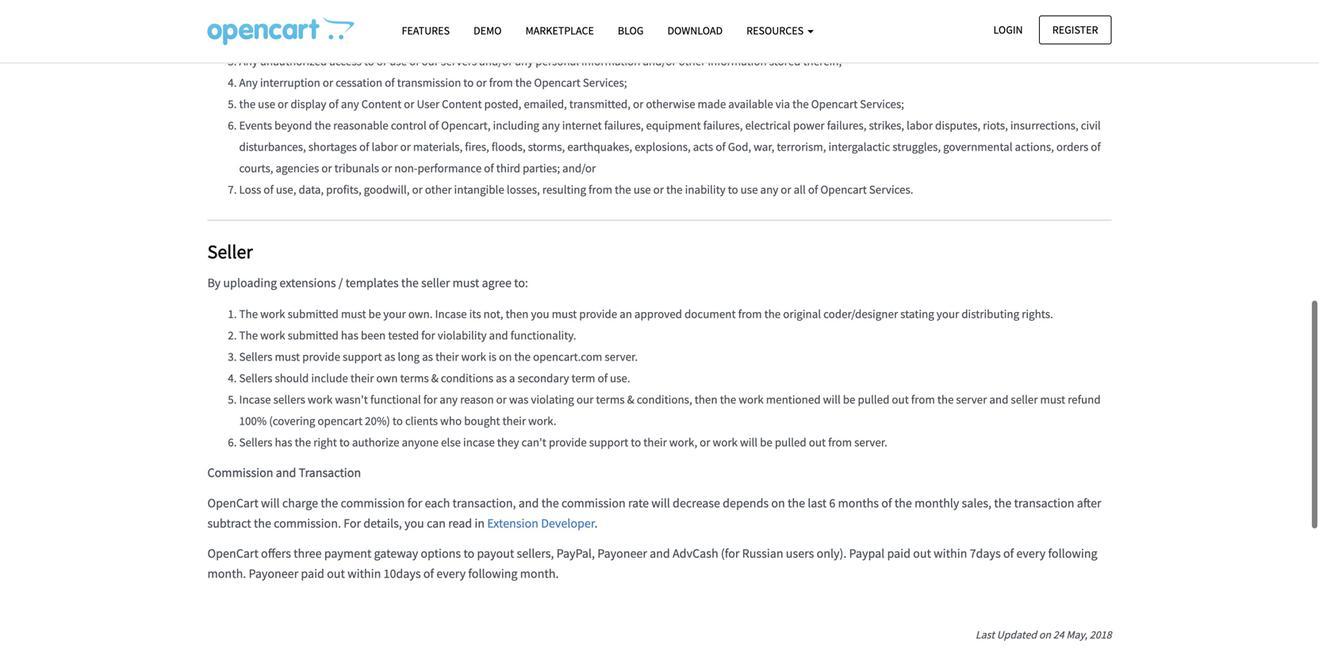 Task type: describe. For each thing, give the bounding box(es) containing it.
from left server
[[911, 393, 935, 408]]

will right rate
[[652, 496, 670, 512]]

of up materials,
[[429, 118, 439, 133]]

server
[[956, 393, 987, 408]]

last
[[976, 629, 995, 642]]

available
[[729, 96, 773, 111]]

opencart for opencart will charge the commission for each transaction, and the commission rate will decrease depends on the last 6 months of the monthly sales, the transaction after subtract the commission. for details, you can read in
[[207, 496, 259, 512]]

0 horizontal spatial and/or
[[479, 53, 513, 69]]

blog
[[618, 23, 644, 38]]

opencart
[[318, 414, 363, 429]]

extension
[[487, 516, 539, 532]]

the right the charge
[[321, 496, 338, 512]]

is
[[489, 350, 497, 365]]

1 vertical spatial services;
[[583, 75, 627, 90]]

work down the 'include'
[[308, 393, 333, 408]]

floods,
[[492, 139, 526, 154]]

transmitted,
[[569, 96, 631, 111]]

can
[[427, 516, 446, 532]]

coder/designer
[[824, 307, 898, 322]]

0 vertical spatial following
[[1048, 546, 1098, 562]]

the left server
[[938, 393, 954, 408]]

1 submitted from the top
[[288, 307, 339, 322]]

opencart.com
[[533, 350, 602, 365]]

violability
[[438, 328, 487, 343]]

features link
[[390, 17, 462, 45]]

work left 'is'
[[461, 350, 486, 365]]

distributing
[[962, 307, 1020, 322]]

three
[[294, 546, 322, 562]]

1 horizontal spatial be
[[760, 435, 773, 450]]

1 horizontal spatial within
[[934, 546, 967, 562]]

opencart offers three payment gateway options to payout sellers, paypal, payoneer and advcash (for russian users only). paypal paid out within 7days of every following month. payoneer paid out within 10days of every following month.
[[207, 546, 1098, 582]]

transaction
[[1014, 496, 1075, 512]]

download
[[668, 23, 723, 38]]

1 vertical spatial be
[[843, 393, 856, 408]]

or left non-
[[382, 161, 392, 176]]

login
[[994, 23, 1023, 37]]

loss
[[239, 182, 261, 197]]

1 horizontal spatial paid
[[887, 546, 911, 562]]

to right right
[[339, 435, 350, 450]]

tribunals
[[334, 161, 379, 176]]

0 vertical spatial provide
[[579, 307, 617, 322]]

events
[[239, 118, 272, 133]]

or down interruption
[[278, 96, 288, 111]]

extensions
[[280, 275, 336, 291]]

users
[[786, 546, 814, 562]]

the right conditions, on the bottom of the page
[[720, 393, 736, 408]]

been
[[361, 328, 386, 343]]

their down "was"
[[503, 414, 526, 429]]

use down damage
[[390, 53, 407, 69]]

mistakes,
[[274, 11, 321, 26]]

0 vertical spatial has
[[341, 328, 359, 343]]

to down content;
[[476, 32, 486, 47]]

its
[[469, 307, 481, 322]]

work left mentioned
[[739, 393, 764, 408]]

1 information from the left
[[582, 53, 641, 69]]

insurrections,
[[1011, 118, 1079, 133]]

their up wasn't
[[351, 371, 374, 386]]

0 vertical spatial be
[[369, 307, 381, 322]]

opencart - terms & conditions image
[[207, 17, 354, 45]]

power
[[793, 118, 825, 133]]

demo
[[474, 23, 502, 38]]

the left right
[[295, 435, 311, 450]]

explosions,
[[635, 139, 691, 154]]

2 any from the top
[[239, 53, 258, 69]]

read
[[448, 516, 472, 532]]

should
[[275, 371, 309, 386]]

resulting
[[542, 182, 586, 197]]

2 horizontal spatial on
[[1039, 629, 1051, 642]]

our inside "errors, mistakes, or inaccuracies of or in any content; any personal injury or property damage related to your use of the opencart services; any unauthorized access to or use of our servers and/or any personal information and/or other information stored therein; any interruption or cessation of transmission to or from the opencart services; the use or display of any content or user content posted, emailed, transmitted, or otherwise made available via the opencart services; events beyond the reasonable control of opencart, including any internet failures, equipment failures, electrical power failures, strikes, labor disputes, riots, insurrections, civil disturbances, shortages of labor or materials, fires, floods, storms, earthquakes, explosions, acts of god, war, terrorism, intergalactic struggles, governmental actions, orders of courts, agencies or tribunals or non-performance of third parties; and/or loss of use, data, profits, goodwill, or other intangible losses, resulting from the use or the inability to use any or all of opencart services."
[[422, 53, 439, 69]]

2 content from the left
[[442, 96, 482, 111]]

work right work,
[[713, 435, 738, 450]]

will up depends
[[740, 435, 758, 450]]

any left all
[[760, 182, 779, 197]]

from right "document"
[[738, 307, 762, 322]]

disturbances,
[[239, 139, 306, 154]]

errors,
[[239, 11, 272, 26]]

conditions
[[441, 371, 494, 386]]

of right demo link
[[533, 32, 543, 47]]

use.
[[610, 371, 630, 386]]

acts
[[693, 139, 713, 154]]

damage
[[396, 32, 436, 47]]

3 failures, from the left
[[827, 118, 867, 133]]

on inside the opencart will charge the commission for each transaction, and the commission rate will decrease depends on the last 6 months of the monthly sales, the transaction after subtract the commission. for details, you can read in
[[771, 496, 785, 512]]

terrorism,
[[777, 139, 826, 154]]

decrease
[[673, 496, 720, 512]]

commission and transaction
[[207, 465, 361, 481]]

tested
[[388, 328, 419, 343]]

0 vertical spatial support
[[343, 350, 382, 365]]

to down property on the left top of page
[[364, 53, 374, 69]]

the left original
[[764, 307, 781, 322]]

the down 'earthquakes,' on the left top of the page
[[615, 182, 631, 197]]

the left monthly
[[895, 496, 912, 512]]

use down explosions,
[[634, 182, 651, 197]]

1 sellers from the top
[[239, 350, 273, 365]]

0 horizontal spatial your
[[383, 307, 406, 322]]

from up the 6
[[828, 435, 852, 450]]

each
[[425, 496, 450, 512]]

disputes,
[[935, 118, 981, 133]]

display
[[291, 96, 326, 111]]

of down damage
[[409, 53, 419, 69]]

performance
[[418, 161, 482, 176]]

1 vertical spatial payoneer
[[249, 567, 298, 582]]

opencart right all
[[821, 182, 867, 197]]

or down access
[[323, 75, 333, 90]]

2 month. from the left
[[520, 567, 559, 582]]

1 vertical spatial provide
[[302, 350, 340, 365]]

2 sellers from the top
[[239, 371, 273, 386]]

injury
[[306, 32, 335, 47]]

opencart for opencart offers three payment gateway options to payout sellers, paypal, payoneer and advcash (for russian users only). paypal paid out within 7days of every following month. payoneer paid out within 10days of every following month.
[[207, 546, 259, 562]]

or up posted,
[[476, 75, 487, 90]]

use down "god,"
[[741, 182, 758, 197]]

or down non-
[[412, 182, 423, 197]]

to down servers
[[464, 75, 474, 90]]

1 vertical spatial &
[[627, 393, 634, 408]]

property
[[350, 32, 394, 47]]

or down shortages
[[322, 161, 332, 176]]

the left last
[[788, 496, 805, 512]]

of up damage
[[401, 11, 411, 26]]

work down uploading
[[260, 307, 285, 322]]

monthly
[[915, 496, 959, 512]]

the up own.
[[401, 275, 419, 291]]

to left work,
[[631, 435, 641, 450]]

must up been
[[341, 307, 366, 322]]

the up posted,
[[515, 75, 532, 90]]

20%)
[[365, 414, 390, 429]]

and inside opencart offers three payment gateway options to payout sellers, paypal, payoneer and advcash (for russian users only). paypal paid out within 7days of every following month. payoneer paid out within 10days of every following month.
[[650, 546, 670, 562]]

earthquakes,
[[567, 139, 632, 154]]

profits,
[[326, 182, 362, 197]]

sales,
[[962, 496, 992, 512]]

the up offers
[[254, 516, 271, 532]]

or left all
[[781, 182, 791, 197]]

transmission
[[397, 75, 461, 90]]

0 vertical spatial services;
[[613, 32, 657, 47]]

0 horizontal spatial incase
[[239, 393, 271, 408]]

any inside the work submitted must be your own. incase its not, then you must provide an approved document from the original coder/designer stating your distributing rights. the work submitted has been tested for violability and functionality. sellers must provide support as long as their work is on the opencart.com server. sellers should include their own terms & conditions as a secondary term of use. incase sellers work wasn't functional for any reason or was violating our terms & conditions, then the work mentioned will be pulled out from the server and seller must refund 100% (covering opencart 20%) to clients who bought their work. sellers has the right to authorize anyone else incase they can't provide support to their work, or work will be pulled out from server.
[[440, 393, 458, 408]]

from up posted,
[[489, 75, 513, 90]]

0 vertical spatial then
[[506, 307, 529, 322]]

marketplace
[[526, 23, 594, 38]]

or down explosions,
[[653, 182, 664, 197]]

advcash
[[673, 546, 719, 562]]

0 vertical spatial personal
[[260, 32, 304, 47]]

your inside "errors, mistakes, or inaccuracies of or in any content; any personal injury or property damage related to your use of the opencart services; any unauthorized access to or use of our servers and/or any personal information and/or other information stored therein; any interruption or cessation of transmission to or from the opencart services; the use or display of any content or user content posted, emailed, transmitted, or otherwise made available via the opencart services; events beyond the reasonable control of opencart, including any internet failures, equipment failures, electrical power failures, strikes, labor disputes, riots, insurrections, civil disturbances, shortages of labor or materials, fires, floods, storms, earthquakes, explosions, acts of god, war, terrorism, intergalactic struggles, governmental actions, orders of courts, agencies or tribunals or non-performance of third parties; and/or loss of use, data, profits, goodwill, or other intangible losses, resulting from the use or the inability to use any or all of opencart services."
[[489, 32, 511, 47]]

use right the demo
[[514, 32, 531, 47]]

mentioned
[[766, 393, 821, 408]]

must up functionality.
[[552, 307, 577, 322]]

or up damage
[[413, 11, 424, 26]]

or up access
[[337, 32, 348, 47]]

0 horizontal spatial server.
[[605, 350, 638, 365]]

their left work,
[[644, 435, 667, 450]]

violating
[[531, 393, 574, 408]]

0 vertical spatial terms
[[400, 371, 429, 386]]

or left "was"
[[496, 393, 507, 408]]

inability
[[685, 182, 726, 197]]

any down marketplace link
[[515, 53, 533, 69]]

reason
[[460, 393, 494, 408]]

of right the 7days
[[1003, 546, 1014, 562]]

opencart left blog
[[564, 32, 611, 47]]

agencies
[[276, 161, 319, 176]]

by
[[207, 275, 221, 291]]

the left inability
[[666, 182, 683, 197]]

of right acts
[[716, 139, 726, 154]]

will right mentioned
[[823, 393, 841, 408]]

out left server
[[892, 393, 909, 408]]

incase
[[463, 435, 495, 450]]

after
[[1077, 496, 1102, 512]]

1 vertical spatial paid
[[301, 567, 324, 582]]

100%
[[239, 414, 267, 429]]

of down the 'reasonable'
[[359, 139, 369, 154]]

the up shortages
[[315, 118, 331, 133]]

seller inside the work submitted must be your own. incase its not, then you must provide an approved document from the original coder/designer stating your distributing rights. the work submitted has been tested for violability and functionality. sellers must provide support as long as their work is on the opencart.com server. sellers should include their own terms & conditions as a secondary term of use. incase sellers work wasn't functional for any reason or was violating our terms & conditions, then the work mentioned will be pulled out from the server and seller must refund 100% (covering opencart 20%) to clients who bought their work. sellers has the right to authorize anyone else incase they can't provide support to their work, or work will be pulled out from server.
[[1011, 393, 1038, 408]]

of left use,
[[264, 182, 274, 197]]

approved
[[635, 307, 682, 322]]

0 vertical spatial every
[[1017, 546, 1046, 562]]

sellers
[[273, 393, 305, 408]]

and down not,
[[489, 328, 508, 343]]

1 vertical spatial following
[[468, 567, 518, 582]]

/
[[339, 275, 343, 291]]

sellers,
[[517, 546, 554, 562]]

only).
[[817, 546, 847, 562]]

1 horizontal spatial other
[[679, 53, 706, 69]]

1 horizontal spatial labor
[[907, 118, 933, 133]]

2 vertical spatial provide
[[549, 435, 587, 450]]

use up events
[[258, 96, 275, 111]]

2 horizontal spatial and/or
[[643, 53, 676, 69]]

resources link
[[735, 17, 826, 45]]

was
[[509, 393, 529, 408]]

for
[[344, 516, 361, 532]]

of right all
[[808, 182, 818, 197]]

1 vertical spatial has
[[275, 435, 292, 450]]

non-
[[394, 161, 418, 176]]

the up 'a'
[[514, 350, 531, 365]]

of down options
[[423, 567, 434, 582]]

or up "injury"
[[324, 11, 334, 26]]

subtract
[[207, 516, 251, 532]]

access
[[329, 53, 362, 69]]

or right work,
[[700, 435, 710, 450]]

must left the refund
[[1040, 393, 1066, 408]]



Task type: vqa. For each thing, say whether or not it's contained in the screenshot.
2010
no



Task type: locate. For each thing, give the bounding box(es) containing it.
1 vertical spatial then
[[695, 393, 718, 408]]

and/or up resulting
[[563, 161, 596, 176]]

1 vertical spatial in
[[475, 516, 485, 532]]

0 vertical spatial server.
[[605, 350, 638, 365]]

1 horizontal spatial pulled
[[858, 393, 890, 408]]

1 vertical spatial other
[[425, 182, 452, 197]]

0 horizontal spatial support
[[343, 350, 382, 365]]

failures, down made
[[703, 118, 743, 133]]

to right 20%)
[[393, 414, 403, 429]]

as left 'a'
[[496, 371, 507, 386]]

document
[[685, 307, 736, 322]]

1 horizontal spatial payoneer
[[598, 546, 647, 562]]

opencart up power
[[811, 96, 858, 111]]

or left user
[[404, 96, 415, 111]]

2 opencart from the top
[[207, 546, 259, 562]]

2 vertical spatial any
[[239, 75, 258, 90]]

in
[[426, 11, 435, 26], [475, 516, 485, 532]]

war,
[[754, 139, 775, 154]]

extension developer .
[[487, 516, 598, 532]]

support down "use."
[[589, 435, 629, 450]]

1 vertical spatial support
[[589, 435, 629, 450]]

0 vertical spatial seller
[[421, 275, 450, 291]]

paid right paypal
[[887, 546, 911, 562]]

own
[[376, 371, 398, 386]]

of inside the work submitted must be your own. incase its not, then you must provide an approved document from the original coder/designer stating your distributing rights. the work submitted has been tested for violability and functionality. sellers must provide support as long as their work is on the opencart.com server. sellers should include their own terms & conditions as a secondary term of use. incase sellers work wasn't functional for any reason or was violating our terms & conditions, then the work mentioned will be pulled out from the server and seller must refund 100% (covering opencart 20%) to clients who bought their work. sellers has the right to authorize anyone else incase they can't provide support to their work, or work will be pulled out from server.
[[598, 371, 608, 386]]

services; up transmitted,
[[583, 75, 627, 90]]

0 vertical spatial labor
[[907, 118, 933, 133]]

or up non-
[[400, 139, 411, 154]]

shortages
[[308, 139, 357, 154]]

0 vertical spatial pulled
[[858, 393, 890, 408]]

1 horizontal spatial has
[[341, 328, 359, 343]]

intergalactic
[[829, 139, 890, 154]]

1 horizontal spatial as
[[422, 350, 433, 365]]

wasn't
[[335, 393, 368, 408]]

any up storms,
[[542, 118, 560, 133]]

courts,
[[239, 161, 273, 176]]

content up the 'reasonable'
[[362, 96, 402, 111]]

own.
[[408, 307, 433, 322]]

our down term
[[577, 393, 594, 408]]

1 horizontal spatial failures,
[[703, 118, 743, 133]]

of inside the opencart will charge the commission for each transaction, and the commission rate will decrease depends on the last 6 months of the monthly sales, the transaction after subtract the commission. for details, you can read in
[[882, 496, 892, 512]]

to right inability
[[728, 182, 738, 197]]

and right server
[[990, 393, 1009, 408]]

1 vertical spatial the
[[239, 328, 258, 343]]

losses,
[[507, 182, 540, 197]]

0 horizontal spatial our
[[422, 53, 439, 69]]

functional
[[370, 393, 421, 408]]

0 horizontal spatial paid
[[301, 567, 324, 582]]

our inside the work submitted must be your own. incase its not, then you must provide an approved document from the original coder/designer stating your distributing rights. the work submitted has been tested for violability and functionality. sellers must provide support as long as their work is on the opencart.com server. sellers should include their own terms & conditions as a secondary term of use. incase sellers work wasn't functional for any reason or was violating our terms & conditions, then the work mentioned will be pulled out from the server and seller must refund 100% (covering opencart 20%) to clients who bought their work. sellers has the right to authorize anyone else incase they can't provide support to their work, or work will be pulled out from server.
[[577, 393, 594, 408]]

original
[[783, 307, 821, 322]]

labor up struggles,
[[907, 118, 933, 133]]

to inside opencart offers three payment gateway options to payout sellers, paypal, payoneer and advcash (for russian users only). paypal paid out within 7days of every following month. payoneer paid out within 10days of every following month.
[[464, 546, 475, 562]]

0 horizontal spatial &
[[431, 371, 439, 386]]

1 failures, from the left
[[604, 118, 644, 133]]

has down (covering
[[275, 435, 292, 450]]

governmental
[[943, 139, 1013, 154]]

can't
[[522, 435, 546, 450]]

storms,
[[528, 139, 565, 154]]

labor up non-
[[372, 139, 398, 154]]

within
[[934, 546, 967, 562], [348, 567, 381, 582]]

from right resulting
[[589, 182, 613, 197]]

2 horizontal spatial as
[[496, 371, 507, 386]]

the right the 'sales,'
[[994, 496, 1012, 512]]

1 horizontal spatial in
[[475, 516, 485, 532]]

on right depends
[[771, 496, 785, 512]]

must up 'should'
[[275, 350, 300, 365]]

0 horizontal spatial information
[[582, 53, 641, 69]]

1 horizontal spatial personal
[[536, 53, 579, 69]]

and inside the opencart will charge the commission for each transaction, and the commission rate will decrease depends on the last 6 months of the monthly sales, the transaction after subtract the commission. for details, you can read in
[[519, 496, 539, 512]]

0 horizontal spatial then
[[506, 307, 529, 322]]

for down own.
[[421, 328, 435, 343]]

provide left an
[[579, 307, 617, 322]]

will left the charge
[[261, 496, 280, 512]]

intangible
[[454, 182, 504, 197]]

1 the from the top
[[239, 307, 258, 322]]

uploading
[[223, 275, 277, 291]]

2 horizontal spatial your
[[937, 307, 959, 322]]

1 opencart from the top
[[207, 496, 259, 512]]

failures, down transmitted,
[[604, 118, 644, 133]]

1 horizontal spatial server.
[[855, 435, 888, 450]]

civil
[[1081, 118, 1101, 133]]

work
[[260, 307, 285, 322], [260, 328, 285, 343], [461, 350, 486, 365], [308, 393, 333, 408], [739, 393, 764, 408], [713, 435, 738, 450]]

0 vertical spatial in
[[426, 11, 435, 26]]

2 horizontal spatial be
[[843, 393, 856, 408]]

1 horizontal spatial commission
[[562, 496, 626, 512]]

submitted up the 'include'
[[288, 328, 339, 343]]

your
[[489, 32, 511, 47], [383, 307, 406, 322], [937, 307, 959, 322]]

&
[[431, 371, 439, 386], [627, 393, 634, 408]]

0 horizontal spatial be
[[369, 307, 381, 322]]

0 horizontal spatial payoneer
[[249, 567, 298, 582]]

out down payment
[[327, 567, 345, 582]]

rate
[[628, 496, 649, 512]]

1 vertical spatial labor
[[372, 139, 398, 154]]

2 vertical spatial be
[[760, 435, 773, 450]]

work.
[[528, 414, 556, 429]]

payoneer down .
[[598, 546, 647, 562]]

made
[[698, 96, 726, 111]]

any up related
[[438, 11, 456, 26]]

then
[[506, 307, 529, 322], [695, 393, 718, 408]]

must left the agree at the left top of page
[[453, 275, 479, 291]]

1 vertical spatial our
[[577, 393, 594, 408]]

terms down long
[[400, 371, 429, 386]]

other
[[679, 53, 706, 69], [425, 182, 452, 197]]

long
[[398, 350, 420, 365]]

commission
[[207, 465, 273, 481]]

to left payout
[[464, 546, 475, 562]]

term
[[572, 371, 595, 386]]

seller
[[207, 240, 253, 264]]

the right via
[[793, 96, 809, 111]]

1 content from the left
[[362, 96, 402, 111]]

a
[[509, 371, 515, 386]]

information up available
[[708, 53, 767, 69]]

opencart down subtract
[[207, 546, 259, 562]]

options
[[421, 546, 461, 562]]

must
[[453, 275, 479, 291], [341, 307, 366, 322], [552, 307, 577, 322], [275, 350, 300, 365], [1040, 393, 1066, 408]]

your up tested
[[383, 307, 406, 322]]

0 horizontal spatial commission
[[341, 496, 405, 512]]

stating
[[901, 307, 934, 322]]

resources
[[747, 23, 806, 38]]

1 horizontal spatial your
[[489, 32, 511, 47]]

any down cessation
[[341, 96, 359, 111]]

or down property on the left top of page
[[377, 53, 387, 69]]

register link
[[1039, 15, 1112, 44]]

1 vertical spatial seller
[[1011, 393, 1038, 408]]

2 horizontal spatial failures,
[[827, 118, 867, 133]]

0 vertical spatial &
[[431, 371, 439, 386]]

right
[[313, 435, 337, 450]]

your down content;
[[489, 32, 511, 47]]

opencart inside the opencart will charge the commission for each transaction, and the commission rate will decrease depends on the last 6 months of the monthly sales, the transaction after subtract the commission. for details, you can read in
[[207, 496, 259, 512]]

content up opencart,
[[442, 96, 482, 111]]

1 horizontal spatial and/or
[[563, 161, 596, 176]]

0 horizontal spatial as
[[384, 350, 395, 365]]

on left 24
[[1039, 629, 1051, 642]]

any
[[239, 32, 258, 47], [239, 53, 258, 69], [239, 75, 258, 90]]

payment
[[324, 546, 371, 562]]

2 failures, from the left
[[703, 118, 743, 133]]

of right cessation
[[385, 75, 395, 90]]

0 horizontal spatial seller
[[421, 275, 450, 291]]

0 horizontal spatial following
[[468, 567, 518, 582]]

out down mentioned
[[809, 435, 826, 450]]

an
[[620, 307, 632, 322]]

following down "after"
[[1048, 546, 1098, 562]]

for up clients
[[423, 393, 437, 408]]

payout
[[477, 546, 514, 562]]

1 horizontal spatial content
[[442, 96, 482, 111]]

2 vertical spatial services;
[[860, 96, 904, 111]]

incase up "violability"
[[435, 307, 467, 322]]

1 vertical spatial terms
[[596, 393, 625, 408]]

1 vertical spatial on
[[771, 496, 785, 512]]

2 commission from the left
[[562, 496, 626, 512]]

0 horizontal spatial labor
[[372, 139, 398, 154]]

0 vertical spatial on
[[499, 350, 512, 365]]

seller right server
[[1011, 393, 1038, 408]]

1 month. from the left
[[207, 567, 246, 582]]

opencart up emailed,
[[534, 75, 581, 90]]

3 any from the top
[[239, 75, 258, 90]]

0 horizontal spatial failures,
[[604, 118, 644, 133]]

0 vertical spatial paid
[[887, 546, 911, 562]]

1 commission from the left
[[341, 496, 405, 512]]

0 vertical spatial our
[[422, 53, 439, 69]]

login link
[[980, 15, 1037, 44]]

fires,
[[465, 139, 489, 154]]

0 horizontal spatial in
[[426, 11, 435, 26]]

god,
[[728, 139, 751, 154]]

use
[[514, 32, 531, 47], [390, 53, 407, 69], [258, 96, 275, 111], [634, 182, 651, 197], [741, 182, 758, 197]]

failures,
[[604, 118, 644, 133], [703, 118, 743, 133], [827, 118, 867, 133]]

strikes,
[[869, 118, 904, 133]]

provide down work.
[[549, 435, 587, 450]]

commission up .
[[562, 496, 626, 512]]

the up the extension developer .
[[542, 496, 559, 512]]

of down civil
[[1091, 139, 1101, 154]]

1 horizontal spatial support
[[589, 435, 629, 450]]

terms down "use."
[[596, 393, 625, 408]]

opencart inside opencart offers three payment gateway options to payout sellers, paypal, payoneer and advcash (for russian users only). paypal paid out within 7days of every following month. payoneer paid out within 10days of every following month.
[[207, 546, 259, 562]]

1 vertical spatial for
[[423, 393, 437, 408]]

2 information from the left
[[708, 53, 767, 69]]

riots,
[[983, 118, 1008, 133]]

opencart will charge the commission for each transaction, and the commission rate will decrease depends on the last 6 months of the monthly sales, the transaction after subtract the commission. for details, you can read in
[[207, 496, 1102, 532]]

0 horizontal spatial every
[[437, 567, 466, 582]]

anyone
[[402, 435, 439, 450]]

offers
[[261, 546, 291, 562]]

in inside "errors, mistakes, or inaccuracies of or in any content; any personal injury or property damage related to your use of the opencart services; any unauthorized access to or use of our servers and/or any personal information and/or other information stored therein; any interruption or cessation of transmission to or from the opencart services; the use or display of any content or user content posted, emailed, transmitted, or otherwise made available via the opencart services; events beyond the reasonable control of opencart, including any internet failures, equipment failures, electrical power failures, strikes, labor disputes, riots, insurrections, civil disturbances, shortages of labor or materials, fires, floods, storms, earthquakes, explosions, acts of god, war, terrorism, intergalactic struggles, governmental actions, orders of courts, agencies or tribunals or non-performance of third parties; and/or loss of use, data, profits, goodwill, or other intangible losses, resulting from the use or the inability to use any or all of opencart services."
[[426, 11, 435, 26]]

1 horizontal spatial on
[[771, 496, 785, 512]]

0 vertical spatial submitted
[[288, 307, 339, 322]]

1 vertical spatial incase
[[239, 393, 271, 408]]

following
[[1048, 546, 1098, 562], [468, 567, 518, 582]]

1 horizontal spatial terms
[[596, 393, 625, 408]]

who
[[440, 414, 462, 429]]

0 horizontal spatial terms
[[400, 371, 429, 386]]

1 vertical spatial pulled
[[775, 435, 807, 450]]

the up emailed,
[[546, 32, 562, 47]]

opencart,
[[441, 118, 491, 133]]

interruption
[[260, 75, 320, 90]]

of right display
[[329, 96, 339, 111]]

0 horizontal spatial month.
[[207, 567, 246, 582]]

you inside the opencart will charge the commission for each transaction, and the commission rate will decrease depends on the last 6 months of the monthly sales, the transaction after subtract the commission. for details, you can read in
[[405, 516, 424, 532]]

other down download link
[[679, 53, 706, 69]]

1 vertical spatial server.
[[855, 435, 888, 450]]

has
[[341, 328, 359, 343], [275, 435, 292, 450]]

parties;
[[523, 161, 560, 176]]

servers
[[441, 53, 477, 69]]

work up 'should'
[[260, 328, 285, 343]]

any
[[438, 11, 456, 26], [515, 53, 533, 69], [341, 96, 359, 111], [542, 118, 560, 133], [760, 182, 779, 197], [440, 393, 458, 408]]

1 vertical spatial sellers
[[239, 371, 273, 386]]

the up events
[[239, 96, 256, 111]]

marketplace link
[[514, 17, 606, 45]]

0 vertical spatial any
[[239, 32, 258, 47]]

you inside the work submitted must be your own. incase its not, then you must provide an approved document from the original coder/designer stating your distributing rights. the work submitted has been tested for violability and functionality. sellers must provide support as long as their work is on the opencart.com server. sellers should include their own terms & conditions as a secondary term of use. incase sellers work wasn't functional for any reason or was violating our terms & conditions, then the work mentioned will be pulled out from the server and seller must refund 100% (covering opencart 20%) to clients who bought their work. sellers has the right to authorize anyone else incase they can't provide support to their work, or work will be pulled out from server.
[[531, 307, 549, 322]]

0 vertical spatial the
[[239, 307, 258, 322]]

1 horizontal spatial incase
[[435, 307, 467, 322]]

0 vertical spatial for
[[421, 328, 435, 343]]

sellers
[[239, 350, 273, 365], [239, 371, 273, 386], [239, 435, 273, 450]]

gateway
[[374, 546, 418, 562]]

and up the charge
[[276, 465, 296, 481]]

russian
[[742, 546, 784, 562]]

0 vertical spatial sellers
[[239, 350, 273, 365]]

or left 'otherwise'
[[633, 96, 644, 111]]

1 horizontal spatial &
[[627, 393, 634, 408]]

provide up the 'include'
[[302, 350, 340, 365]]

2 submitted from the top
[[288, 328, 339, 343]]

their down "violability"
[[436, 350, 459, 365]]

0 vertical spatial other
[[679, 53, 706, 69]]

paid down three
[[301, 567, 324, 582]]

for inside the opencart will charge the commission for each transaction, and the commission rate will decrease depends on the last 6 months of the monthly sales, the transaction after subtract the commission. for details, you can read in
[[407, 496, 422, 512]]

details,
[[364, 516, 402, 532]]

following down payout
[[468, 567, 518, 582]]

1 horizontal spatial our
[[577, 393, 594, 408]]

emailed,
[[524, 96, 567, 111]]

0 vertical spatial opencart
[[207, 496, 259, 512]]

failures, up the intergalactic
[[827, 118, 867, 133]]

on right 'is'
[[499, 350, 512, 365]]

2 vertical spatial on
[[1039, 629, 1051, 642]]

opencart up subtract
[[207, 496, 259, 512]]

equipment
[[646, 118, 701, 133]]

24
[[1053, 629, 1064, 642]]

server. up "use."
[[605, 350, 638, 365]]

out down monthly
[[913, 546, 931, 562]]

incase up 100%
[[239, 393, 271, 408]]

not,
[[484, 307, 503, 322]]

therein;
[[803, 53, 842, 69]]

0 horizontal spatial content
[[362, 96, 402, 111]]

personal
[[260, 32, 304, 47], [536, 53, 579, 69]]

(for
[[721, 546, 740, 562]]

other down performance
[[425, 182, 452, 197]]

0 horizontal spatial on
[[499, 350, 512, 365]]

2 the from the top
[[239, 328, 258, 343]]

3 sellers from the top
[[239, 435, 273, 450]]

download link
[[656, 17, 735, 45]]

and/or down demo link
[[479, 53, 513, 69]]

0 horizontal spatial within
[[348, 567, 381, 582]]

0 horizontal spatial personal
[[260, 32, 304, 47]]

personal down marketplace link
[[536, 53, 579, 69]]

be
[[369, 307, 381, 322], [843, 393, 856, 408], [760, 435, 773, 450]]

of left 'third'
[[484, 161, 494, 176]]

within left the 7days
[[934, 546, 967, 562]]

payoneer down offers
[[249, 567, 298, 582]]

& down "use."
[[627, 393, 634, 408]]

related
[[438, 32, 474, 47]]

on inside the work submitted must be your own. incase its not, then you must provide an approved document from the original coder/designer stating your distributing rights. the work submitted has been tested for violability and functionality. sellers must provide support as long as their work is on the opencart.com server. sellers should include their own terms & conditions as a secondary term of use. incase sellers work wasn't functional for any reason or was violating our terms & conditions, then the work mentioned will be pulled out from the server and seller must refund 100% (covering opencart 20%) to clients who bought their work. sellers has the right to authorize anyone else incase they can't provide support to their work, or work will be pulled out from server.
[[499, 350, 512, 365]]

0 vertical spatial incase
[[435, 307, 467, 322]]

templates
[[346, 275, 399, 291]]

0 horizontal spatial other
[[425, 182, 452, 197]]

1 vertical spatial every
[[437, 567, 466, 582]]

work,
[[669, 435, 698, 450]]

1 any from the top
[[239, 32, 258, 47]]

in inside the opencart will charge the commission for each transaction, and the commission rate will decrease depends on the last 6 months of the monthly sales, the transaction after subtract the commission. for details, you can read in
[[475, 516, 485, 532]]



